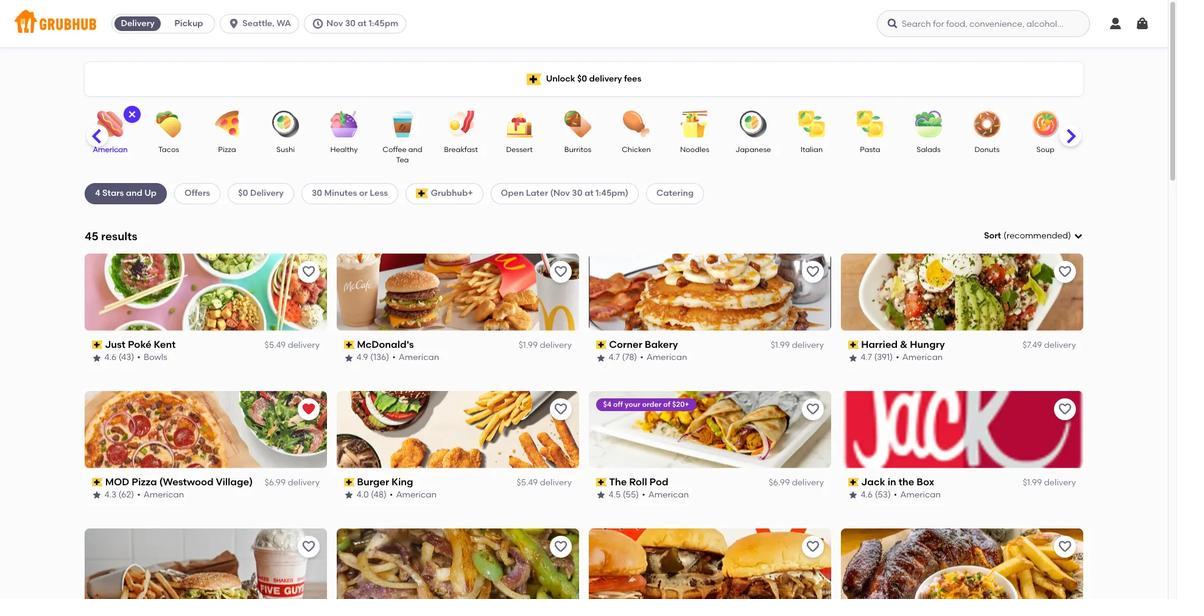 Task type: describe. For each thing, give the bounding box(es) containing it.
subscription pass image for corner bakery
[[596, 341, 607, 350]]

save this restaurant button for mcdonald's logo
[[550, 261, 572, 283]]

4.7 for harried & hungry
[[861, 353, 872, 363]]

)
[[1068, 231, 1071, 241]]

save this restaurant image for taqueria la rancherita logo
[[554, 540, 568, 555]]

order
[[643, 401, 662, 409]]

burritos
[[564, 146, 591, 154]]

chicken image
[[615, 111, 658, 138]]

sushi image
[[264, 111, 307, 138]]

delivery for burger king
[[540, 478, 572, 488]]

burritos image
[[557, 111, 599, 138]]

saved restaurant image
[[301, 402, 316, 417]]

delivery for mod pizza (westwood village)
[[288, 478, 320, 488]]

save this restaurant button for harried & hungry logo
[[1054, 261, 1076, 283]]

salads
[[917, 146, 941, 154]]

save this restaurant image for just poké kent logo
[[301, 265, 316, 279]]

japanese
[[735, 146, 771, 154]]

4.6 for just poké kent
[[105, 353, 117, 363]]

mcdonald's
[[357, 339, 414, 351]]

mod pizza (westwood village) logo image
[[85, 391, 327, 469]]

save this restaurant button for corner bakery logo
[[802, 261, 824, 283]]

delivery inside button
[[121, 18, 155, 29]]

save this restaurant image for mcdonald's logo
[[554, 265, 568, 279]]

(westwood
[[159, 477, 214, 488]]

$4
[[603, 401, 612, 409]]

american for corner bakery
[[647, 353, 688, 363]]

dessert
[[506, 146, 533, 154]]

delivery for the roll pod
[[792, 478, 824, 488]]

soup
[[1037, 146, 1055, 154]]

4.0 (48)
[[357, 490, 387, 501]]

donuts image
[[966, 111, 1008, 138]]

4.0
[[357, 490, 369, 501]]

star icon image for mcdonald's
[[344, 354, 354, 363]]

nov
[[326, 18, 343, 29]]

wings image
[[1083, 111, 1125, 138]]

american down american image
[[93, 146, 128, 154]]

unlock $0 delivery fees
[[546, 74, 641, 84]]

salads image
[[907, 111, 950, 138]]

• for the roll pod
[[642, 490, 646, 501]]

taqueria la rancherita logo image
[[337, 529, 579, 600]]

• american for burger king
[[390, 490, 437, 501]]

none field containing sort
[[984, 230, 1083, 243]]

• american for jack in the box
[[894, 490, 941, 501]]

pasta
[[860, 146, 880, 154]]

kent
[[154, 339, 176, 351]]

$0 delivery
[[238, 188, 284, 199]]

the roll pod
[[609, 477, 669, 488]]

american for burger king
[[396, 490, 437, 501]]

$6.99 for mod pizza (westwood village)
[[265, 478, 286, 488]]

in
[[888, 477, 897, 488]]

$5.49 for burger king
[[517, 478, 538, 488]]

4.3 (62)
[[105, 490, 134, 501]]

0 horizontal spatial $1.99
[[519, 340, 538, 351]]

delivery for mcdonald's
[[540, 340, 572, 351]]

• for harried & hungry
[[896, 353, 900, 363]]

svg image inside nov 30 at 1:45pm button
[[312, 18, 324, 30]]

• for burger king
[[390, 490, 393, 501]]

subscription pass image for burger king
[[344, 479, 355, 487]]

subscription pass image for jack in the box
[[848, 479, 859, 487]]

fees
[[624, 74, 641, 84]]

harried & hungry
[[861, 339, 945, 351]]

save this restaurant button for bbq pete's logo
[[1054, 536, 1076, 558]]

corner
[[609, 339, 643, 351]]

pickup
[[175, 18, 203, 29]]

save this restaurant button for the five guys logo
[[298, 536, 320, 558]]

4.6 for jack in the box
[[861, 490, 873, 501]]

45 results
[[85, 229, 137, 243]]

stars
[[102, 188, 124, 199]]

• american for corner bakery
[[641, 353, 688, 363]]

noodles image
[[674, 111, 716, 138]]

0 horizontal spatial svg image
[[127, 110, 137, 119]]

healthy image
[[323, 111, 365, 138]]

$5.49 for just poké kent
[[265, 340, 286, 351]]

seattle,
[[242, 18, 275, 29]]

american for jack in the box
[[901, 490, 941, 501]]

tacos image
[[147, 111, 190, 138]]

• american for the roll pod
[[642, 490, 689, 501]]

jack
[[861, 477, 886, 488]]

american for mod pizza (westwood village)
[[144, 490, 184, 501]]

$7.49 delivery
[[1023, 340, 1076, 351]]

and inside coffee and tea
[[408, 146, 422, 154]]

nov 30 at 1:45pm button
[[304, 14, 411, 33]]

• for just poké kent
[[138, 353, 141, 363]]

save this restaurant image for bbq pete's logo
[[1058, 540, 1072, 555]]

jack in the box
[[861, 477, 935, 488]]

unlock
[[546, 74, 575, 84]]

wa
[[277, 18, 291, 29]]

tea
[[396, 156, 409, 165]]

of
[[664, 401, 671, 409]]

4.7 (391)
[[861, 353, 893, 363]]

jack in the box logo image
[[841, 391, 1083, 469]]

grubhub+
[[431, 188, 473, 199]]

coffee and tea image
[[381, 111, 424, 138]]

(62)
[[119, 490, 134, 501]]

delivery for jack in the box
[[1044, 478, 1076, 488]]

$6.99 delivery for the roll pod
[[769, 478, 824, 488]]

subscription pass image for just poké kent
[[92, 341, 103, 350]]

4.7 for corner bakery
[[609, 353, 620, 363]]

subscription pass image for the roll pod
[[596, 479, 607, 487]]

american for harried & hungry
[[903, 353, 943, 363]]

pickup button
[[163, 14, 214, 33]]

• american for mcdonald's
[[393, 353, 440, 363]]

just poké kent logo image
[[85, 254, 327, 331]]

donuts
[[975, 146, 1000, 154]]

• for mcdonald's
[[393, 353, 396, 363]]

0 horizontal spatial and
[[126, 188, 142, 199]]

(391)
[[874, 353, 893, 363]]

chicken
[[622, 146, 651, 154]]

$1.99 for jack
[[1023, 478, 1042, 488]]

burger king
[[357, 477, 414, 488]]

4.7 (78)
[[609, 353, 637, 363]]

main navigation navigation
[[0, 0, 1168, 47]]

at inside button
[[358, 18, 367, 29]]

poké
[[128, 339, 152, 351]]

japanese image
[[732, 111, 775, 138]]

corner bakery
[[609, 339, 678, 351]]

village)
[[216, 477, 253, 488]]

box
[[917, 477, 935, 488]]

bakery
[[645, 339, 678, 351]]

(
[[1004, 231, 1007, 241]]

off
[[614, 401, 623, 409]]

4.3
[[105, 490, 117, 501]]

$20+
[[673, 401, 690, 409]]

save this restaurant button for taqueria la rancherita logo
[[550, 536, 572, 558]]

king
[[392, 477, 414, 488]]

$6.99 delivery for mod pizza (westwood village)
[[265, 478, 320, 488]]

$6.99 for the roll pod
[[769, 478, 790, 488]]

(nov
[[550, 188, 570, 199]]

italian
[[801, 146, 823, 154]]

mod pizza (westwood village)
[[105, 477, 253, 488]]

star icon image for mod pizza (westwood village)
[[92, 491, 102, 501]]

roll
[[630, 477, 647, 488]]



Task type: locate. For each thing, give the bounding box(es) containing it.
• right (136)
[[393, 353, 396, 363]]

30 inside nov 30 at 1:45pm button
[[345, 18, 356, 29]]

1:45pm)
[[596, 188, 628, 199]]

open
[[501, 188, 524, 199]]

pod
[[650, 477, 669, 488]]

• right (55)
[[642, 490, 646, 501]]

1 4.7 from the left
[[609, 353, 620, 363]]

$7.49
[[1023, 340, 1042, 351]]

mcdonald's logo image
[[337, 254, 579, 331]]

30 minutes or less
[[312, 188, 388, 199]]

dessert image
[[498, 111, 541, 138]]

burger king logo image
[[337, 391, 579, 469]]

0 horizontal spatial $6.99
[[265, 478, 286, 488]]

subscription pass image for mcdonald's
[[344, 341, 355, 350]]

(55)
[[623, 490, 639, 501]]

0 horizontal spatial 30
[[312, 188, 322, 199]]

and up tea
[[408, 146, 422, 154]]

breakfast
[[444, 146, 478, 154]]

1 horizontal spatial $6.99 delivery
[[769, 478, 824, 488]]

grubhub plus flag logo image left "grubhub+" at the left of the page
[[416, 189, 428, 199]]

delivery button
[[112, 14, 163, 33]]

4.7 left (391)
[[861, 353, 872, 363]]

0 horizontal spatial $5.49
[[265, 340, 286, 351]]

subscription pass image left corner
[[596, 341, 607, 350]]

0 vertical spatial at
[[358, 18, 367, 29]]

delivery for corner bakery
[[792, 340, 824, 351]]

4.6 down just
[[105, 353, 117, 363]]

(48)
[[371, 490, 387, 501]]

delivery left pickup
[[121, 18, 155, 29]]

subscription pass image
[[92, 341, 103, 350], [344, 341, 355, 350], [92, 479, 103, 487], [344, 479, 355, 487], [596, 479, 607, 487], [848, 479, 859, 487]]

1 horizontal spatial grubhub plus flag logo image
[[527, 73, 541, 85]]

american down pod
[[649, 490, 689, 501]]

coffee
[[383, 146, 407, 154]]

• american down pod
[[642, 490, 689, 501]]

american for the roll pod
[[649, 490, 689, 501]]

save this restaurant image for the five guys logo
[[301, 540, 316, 555]]

subscription pass image for harried & hungry
[[848, 341, 859, 350]]

0 horizontal spatial 4.6
[[105, 353, 117, 363]]

0 horizontal spatial $6.99 delivery
[[265, 478, 320, 488]]

1 horizontal spatial $5.49
[[517, 478, 538, 488]]

$1.99 delivery for corner
[[771, 340, 824, 351]]

american down the bakery
[[647, 353, 688, 363]]

• american down the bakery
[[641, 353, 688, 363]]

save this restaurant button for jack in the box logo
[[1054, 399, 1076, 421]]

save this restaurant button for lil woody's - white center logo
[[802, 536, 824, 558]]

1 horizontal spatial $6.99
[[769, 478, 790, 488]]

just poké kent
[[105, 339, 176, 351]]

save this restaurant image for jack in the box logo
[[1058, 402, 1072, 417]]

1 $6.99 from the left
[[265, 478, 286, 488]]

delivery for harried & hungry
[[1044, 340, 1076, 351]]

american down king
[[396, 490, 437, 501]]

save this restaurant image
[[301, 265, 316, 279], [554, 265, 568, 279], [806, 265, 820, 279], [1058, 402, 1072, 417], [301, 540, 316, 555], [554, 540, 568, 555], [1058, 540, 1072, 555]]

4.6
[[105, 353, 117, 363], [861, 490, 873, 501]]

1 horizontal spatial 4.6
[[861, 490, 873, 501]]

• right (48)
[[390, 490, 393, 501]]

• american down mod pizza (westwood village)
[[137, 490, 184, 501]]

4.6 (53)
[[861, 490, 891, 501]]

at left 1:45pm
[[358, 18, 367, 29]]

None field
[[984, 230, 1083, 243]]

subscription pass image
[[596, 341, 607, 350], [848, 341, 859, 350]]

grubhub plus flag logo image
[[527, 73, 541, 85], [416, 189, 428, 199]]

0 horizontal spatial $1.99 delivery
[[519, 340, 572, 351]]

$0 right "offers"
[[238, 188, 248, 199]]

(43)
[[119, 353, 134, 363]]

american down hungry
[[903, 353, 943, 363]]

pizza image
[[206, 111, 248, 138]]

0 horizontal spatial $0
[[238, 188, 248, 199]]

subscription pass image left just
[[92, 341, 103, 350]]

0 vertical spatial $5.49 delivery
[[265, 340, 320, 351]]

1 vertical spatial delivery
[[250, 188, 284, 199]]

lil woody's - white center logo image
[[589, 529, 831, 600]]

star icon image left 4.6 (43)
[[92, 354, 102, 363]]

save this restaurant image for burger king logo
[[554, 402, 568, 417]]

save this restaurant image
[[1058, 265, 1072, 279], [554, 402, 568, 417], [806, 402, 820, 417], [806, 540, 820, 555]]

grubhub plus flag logo image left unlock
[[527, 73, 541, 85]]

sort ( recommended )
[[984, 231, 1071, 241]]

4 stars and up
[[95, 188, 157, 199]]

the
[[609, 477, 627, 488]]

coffee and tea
[[383, 146, 422, 165]]

open later (nov 30 at 1:45pm)
[[501, 188, 628, 199]]

svg image
[[1108, 16, 1123, 31], [312, 18, 324, 30], [887, 18, 899, 30], [1074, 232, 1083, 241]]

american down mod pizza (westwood village)
[[144, 490, 184, 501]]

1 horizontal spatial 30
[[345, 18, 356, 29]]

seattle, wa
[[242, 18, 291, 29]]

4.9
[[357, 353, 368, 363]]

offers
[[185, 188, 210, 199]]

noodles
[[680, 146, 709, 154]]

$4 off your order of $20+
[[603, 401, 690, 409]]

0 horizontal spatial subscription pass image
[[596, 341, 607, 350]]

and
[[408, 146, 422, 154], [126, 188, 142, 199]]

star icon image left 4.3
[[92, 491, 102, 501]]

$0 right unlock
[[577, 74, 587, 84]]

$1.99 delivery
[[519, 340, 572, 351], [771, 340, 824, 351], [1023, 478, 1076, 488]]

0 horizontal spatial delivery
[[121, 18, 155, 29]]

1 vertical spatial $5.49
[[517, 478, 538, 488]]

2 subscription pass image from the left
[[848, 341, 859, 350]]

0 vertical spatial pizza
[[218, 146, 236, 154]]

1 horizontal spatial subscription pass image
[[848, 341, 859, 350]]

$6.99 delivery
[[265, 478, 320, 488], [769, 478, 824, 488]]

$5.49
[[265, 340, 286, 351], [517, 478, 538, 488]]

breakfast image
[[440, 111, 482, 138]]

star icon image for just poké kent
[[92, 354, 102, 363]]

30 right (nov
[[572, 188, 583, 199]]

star icon image left '4.9'
[[344, 354, 354, 363]]

0 vertical spatial delivery
[[121, 18, 155, 29]]

star icon image for the roll pod
[[596, 491, 606, 501]]

svg image
[[1135, 16, 1150, 31], [228, 18, 240, 30], [127, 110, 137, 119]]

the
[[899, 477, 915, 488]]

• bowls
[[138, 353, 168, 363]]

star icon image for burger king
[[344, 491, 354, 501]]

1 $6.99 delivery from the left
[[265, 478, 320, 488]]

tacos
[[158, 146, 179, 154]]

star icon image left 4.0 at the left bottom of page
[[344, 491, 354, 501]]

healthy
[[330, 146, 358, 154]]

0 vertical spatial 4.6
[[105, 353, 117, 363]]

minutes
[[324, 188, 357, 199]]

• for mod pizza (westwood village)
[[137, 490, 141, 501]]

seattle, wa button
[[220, 14, 304, 33]]

svg image inside field
[[1074, 232, 1083, 241]]

45
[[85, 229, 98, 243]]

subscription pass image left mcdonald's
[[344, 341, 355, 350]]

• for corner bakery
[[641, 353, 644, 363]]

soup image
[[1024, 111, 1067, 138]]

•
[[138, 353, 141, 363], [393, 353, 396, 363], [641, 353, 644, 363], [896, 353, 900, 363], [137, 490, 141, 501], [390, 490, 393, 501], [642, 490, 646, 501], [894, 490, 898, 501]]

sort
[[984, 231, 1001, 241]]

1 horizontal spatial svg image
[[228, 18, 240, 30]]

$5.49 delivery for just poké kent
[[265, 340, 320, 351]]

pizza up '(62)'
[[132, 477, 157, 488]]

4.9 (136)
[[357, 353, 390, 363]]

subscription pass image left the
[[596, 479, 607, 487]]

4
[[95, 188, 100, 199]]

• american down mcdonald's
[[393, 353, 440, 363]]

2 $6.99 from the left
[[769, 478, 790, 488]]

american image
[[89, 111, 132, 138]]

1 vertical spatial $0
[[238, 188, 248, 199]]

1 vertical spatial pizza
[[132, 477, 157, 488]]

later
[[526, 188, 548, 199]]

1 vertical spatial at
[[585, 188, 594, 199]]

&
[[900, 339, 908, 351]]

1 horizontal spatial 4.7
[[861, 353, 872, 363]]

1 subscription pass image from the left
[[596, 341, 607, 350]]

1 horizontal spatial $5.49 delivery
[[517, 478, 572, 488]]

the roll pod logo image
[[589, 391, 831, 469]]

2 horizontal spatial $1.99 delivery
[[1023, 478, 1076, 488]]

0 horizontal spatial pizza
[[132, 477, 157, 488]]

• right '(62)'
[[137, 490, 141, 501]]

subscription pass image left harried
[[848, 341, 859, 350]]

2 horizontal spatial 30
[[572, 188, 583, 199]]

0 horizontal spatial grubhub plus flag logo image
[[416, 189, 428, 199]]

• right the (43) at the left bottom
[[138, 353, 141, 363]]

• american
[[393, 353, 440, 363], [641, 353, 688, 363], [896, 353, 943, 363], [137, 490, 184, 501], [390, 490, 437, 501], [642, 490, 689, 501], [894, 490, 941, 501]]

star icon image left 4.5
[[596, 491, 606, 501]]

star icon image for jack in the box
[[848, 491, 858, 501]]

• right (53)
[[894, 490, 898, 501]]

saved restaurant button
[[298, 399, 320, 421]]

1 horizontal spatial pizza
[[218, 146, 236, 154]]

just
[[105, 339, 126, 351]]

recommended
[[1007, 231, 1068, 241]]

grubhub plus flag logo image for unlock $0 delivery fees
[[527, 73, 541, 85]]

harried & hungry logo image
[[841, 254, 1083, 331]]

$5.49 delivery
[[265, 340, 320, 351], [517, 478, 572, 488]]

1 horizontal spatial $1.99 delivery
[[771, 340, 824, 351]]

star icon image
[[92, 354, 102, 363], [344, 354, 354, 363], [596, 354, 606, 363], [848, 354, 858, 363], [92, 491, 102, 501], [344, 491, 354, 501], [596, 491, 606, 501], [848, 491, 858, 501]]

delivery down sushi
[[250, 188, 284, 199]]

1 horizontal spatial $0
[[577, 74, 587, 84]]

(53)
[[875, 490, 891, 501]]

2 horizontal spatial $1.99
[[1023, 478, 1042, 488]]

1 vertical spatial and
[[126, 188, 142, 199]]

0 vertical spatial and
[[408, 146, 422, 154]]

1 vertical spatial 4.6
[[861, 490, 873, 501]]

4.5
[[609, 490, 621, 501]]

american down mcdonald's
[[399, 353, 440, 363]]

star icon image for harried & hungry
[[848, 354, 858, 363]]

five guys logo image
[[85, 529, 327, 600]]

corner bakery logo image
[[589, 254, 831, 331]]

$5.49 delivery for burger king
[[517, 478, 572, 488]]

30 right nov
[[345, 18, 356, 29]]

• american for mod pizza (westwood village)
[[137, 490, 184, 501]]

30 left minutes
[[312, 188, 322, 199]]

$6.99
[[265, 478, 286, 488], [769, 478, 790, 488]]

(136)
[[371, 353, 390, 363]]

• american down box
[[894, 490, 941, 501]]

at left 1:45pm)
[[585, 188, 594, 199]]

save this restaurant image for corner bakery logo
[[806, 265, 820, 279]]

harried
[[861, 339, 898, 351]]

1 horizontal spatial delivery
[[250, 188, 284, 199]]

grubhub plus flag logo image for grubhub+
[[416, 189, 428, 199]]

4.6 down 'jack'
[[861, 490, 873, 501]]

svg image inside the "seattle, wa" button
[[228, 18, 240, 30]]

1 horizontal spatial at
[[585, 188, 594, 199]]

$1.99 for corner
[[771, 340, 790, 351]]

• american down hungry
[[896, 353, 943, 363]]

sushi
[[276, 146, 295, 154]]

2 $6.99 delivery from the left
[[769, 478, 824, 488]]

1 horizontal spatial $1.99
[[771, 340, 790, 351]]

star icon image left the 4.6 (53)
[[848, 491, 858, 501]]

1:45pm
[[369, 18, 398, 29]]

and left up
[[126, 188, 142, 199]]

your
[[625, 401, 641, 409]]

italian image
[[790, 111, 833, 138]]

subscription pass image left 'jack'
[[848, 479, 859, 487]]

0 vertical spatial grubhub plus flag logo image
[[527, 73, 541, 85]]

star icon image left 4.7 (391)
[[848, 354, 858, 363]]

hungry
[[910, 339, 945, 351]]

save this restaurant image for lil woody's - white center logo
[[806, 540, 820, 555]]

save this restaurant button
[[298, 261, 320, 283], [550, 261, 572, 283], [802, 261, 824, 283], [1054, 261, 1076, 283], [550, 399, 572, 421], [802, 399, 824, 421], [1054, 399, 1076, 421], [298, 536, 320, 558], [550, 536, 572, 558], [802, 536, 824, 558], [1054, 536, 1076, 558]]

mod
[[105, 477, 129, 488]]

1 vertical spatial $5.49 delivery
[[517, 478, 572, 488]]

0 horizontal spatial 4.7
[[609, 353, 620, 363]]

0 horizontal spatial at
[[358, 18, 367, 29]]

• for jack in the box
[[894, 490, 898, 501]]

subscription pass image left the mod
[[92, 479, 103, 487]]

• right the (78)
[[641, 353, 644, 363]]

bowls
[[144, 353, 168, 363]]

at
[[358, 18, 367, 29], [585, 188, 594, 199]]

american down box
[[901, 490, 941, 501]]

catering
[[656, 188, 694, 199]]

1 horizontal spatial and
[[408, 146, 422, 154]]

• american down king
[[390, 490, 437, 501]]

4.6 (43)
[[105, 353, 134, 363]]

pasta image
[[849, 111, 892, 138]]

star icon image left 4.7 (78) in the bottom right of the page
[[596, 354, 606, 363]]

$0
[[577, 74, 587, 84], [238, 188, 248, 199]]

Search for food, convenience, alcohol... search field
[[877, 10, 1090, 37]]

4.7 left the (78)
[[609, 353, 620, 363]]

pizza
[[218, 146, 236, 154], [132, 477, 157, 488]]

(78)
[[622, 353, 637, 363]]

1 vertical spatial grubhub plus flag logo image
[[416, 189, 428, 199]]

0 vertical spatial $0
[[577, 74, 587, 84]]

bbq pete's logo image
[[841, 529, 1083, 600]]

0 vertical spatial $5.49
[[265, 340, 286, 351]]

$1.99 delivery for jack
[[1023, 478, 1076, 488]]

delivery
[[589, 74, 622, 84], [288, 340, 320, 351], [540, 340, 572, 351], [792, 340, 824, 351], [1044, 340, 1076, 351], [288, 478, 320, 488], [540, 478, 572, 488], [792, 478, 824, 488], [1044, 478, 1076, 488]]

2 4.7 from the left
[[861, 353, 872, 363]]

2 horizontal spatial svg image
[[1135, 16, 1150, 31]]

save this restaurant button for burger king logo
[[550, 399, 572, 421]]

burger
[[357, 477, 390, 488]]

star icon image for corner bakery
[[596, 354, 606, 363]]

subscription pass image for mod pizza (westwood village)
[[92, 479, 103, 487]]

american for mcdonald's
[[399, 353, 440, 363]]

subscription pass image left the burger
[[344, 479, 355, 487]]

4.5 (55)
[[609, 490, 639, 501]]

• american for harried & hungry
[[896, 353, 943, 363]]

delivery for just poké kent
[[288, 340, 320, 351]]

less
[[370, 188, 388, 199]]

save this restaurant button for just poké kent logo
[[298, 261, 320, 283]]

0 horizontal spatial $5.49 delivery
[[265, 340, 320, 351]]

• right (391)
[[896, 353, 900, 363]]

pizza down pizza image
[[218, 146, 236, 154]]

save this restaurant image for harried & hungry logo
[[1058, 265, 1072, 279]]



Task type: vqa. For each thing, say whether or not it's contained in the screenshot.


